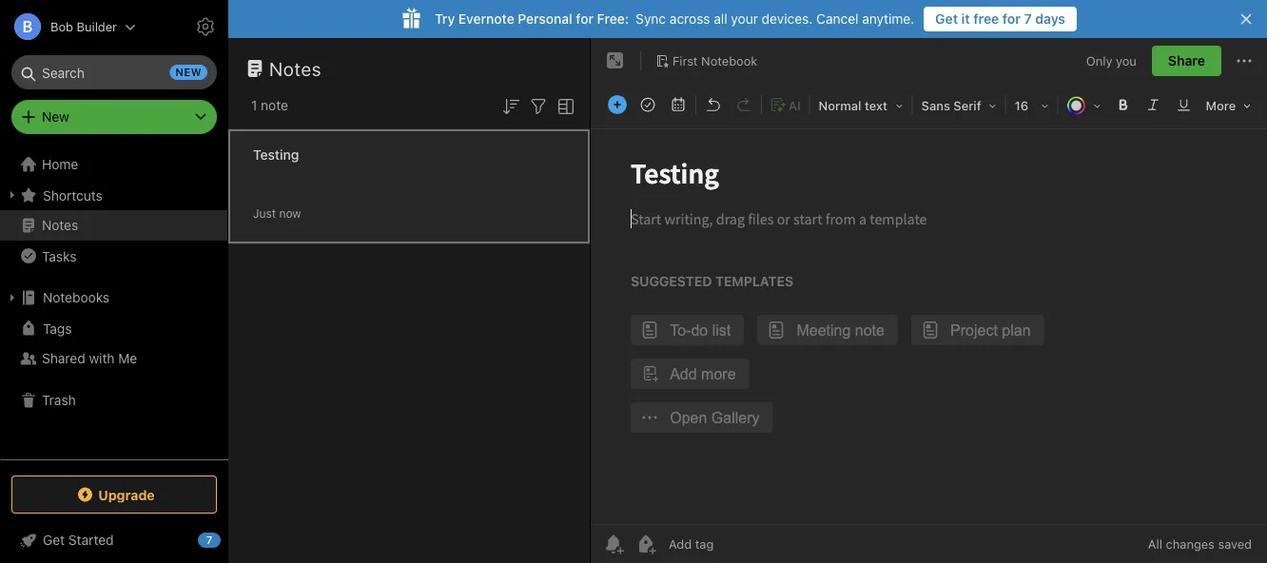 Task type: locate. For each thing, give the bounding box(es) containing it.
add filters image
[[527, 95, 550, 118]]

1 horizontal spatial 7
[[1024, 11, 1032, 27]]

normal
[[819, 98, 862, 113]]

get left 'it'
[[936, 11, 958, 27]]

tree containing home
[[0, 149, 228, 459]]

trash link
[[0, 385, 227, 416]]

More field
[[1200, 91, 1258, 119]]

started
[[68, 532, 114, 548]]

settings image
[[194, 15, 217, 38]]

undo image
[[700, 91, 727, 118]]

7 left days
[[1024, 11, 1032, 27]]

Note Editor text field
[[591, 129, 1268, 524]]

notes up tasks
[[42, 217, 78, 233]]

Add tag field
[[667, 536, 810, 552]]

get inside help and learning task checklist "field"
[[43, 532, 65, 548]]

tasks
[[42, 248, 77, 264]]

first notebook
[[673, 53, 758, 68]]

share
[[1169, 53, 1206, 69]]

Heading level field
[[812, 91, 910, 119]]

more
[[1206, 98, 1236, 113]]

View options field
[[550, 93, 578, 118]]

get left started
[[43, 532, 65, 548]]

devices.
[[762, 11, 813, 27]]

builder
[[77, 20, 117, 34]]

shortcuts button
[[0, 180, 227, 210]]

get for get started
[[43, 532, 65, 548]]

tags
[[43, 320, 72, 336]]

try
[[435, 11, 455, 27]]

Help and Learning task checklist field
[[0, 525, 228, 556]]

0 horizontal spatial 7
[[206, 534, 212, 547]]

add tag image
[[635, 533, 658, 556]]

Font family field
[[915, 91, 1004, 119]]

1 vertical spatial get
[[43, 532, 65, 548]]

anytime.
[[862, 11, 915, 27]]

7 left click to collapse icon
[[206, 534, 212, 547]]

testing
[[253, 147, 299, 163]]

for inside button
[[1003, 11, 1021, 27]]

all
[[1149, 537, 1163, 551]]

tree
[[0, 149, 228, 459]]

for left free:
[[576, 11, 594, 27]]

upgrade button
[[11, 476, 217, 514]]

only you
[[1087, 54, 1137, 68]]

1 horizontal spatial get
[[936, 11, 958, 27]]

Account field
[[0, 8, 136, 46]]

get inside button
[[936, 11, 958, 27]]

all
[[714, 11, 728, 27]]

0 vertical spatial get
[[936, 11, 958, 27]]

it
[[962, 11, 970, 27]]

underline image
[[1171, 91, 1198, 118]]

with
[[89, 351, 115, 366]]

1 vertical spatial notes
[[42, 217, 78, 233]]

get
[[936, 11, 958, 27], [43, 532, 65, 548]]

evernote
[[459, 11, 515, 27]]

new button
[[11, 100, 217, 134]]

Font size field
[[1008, 91, 1056, 119]]

for
[[576, 11, 594, 27], [1003, 11, 1021, 27]]

7
[[1024, 11, 1032, 27], [206, 534, 212, 547]]

more actions image
[[1233, 49, 1256, 72]]

0 vertical spatial 7
[[1024, 11, 1032, 27]]

try evernote personal for free: sync across all your devices. cancel anytime.
[[435, 11, 915, 27]]

new
[[42, 109, 69, 125]]

home link
[[0, 149, 228, 180]]

Add filters field
[[527, 93, 550, 118]]

Search text field
[[25, 55, 204, 89]]

2 for from the left
[[1003, 11, 1021, 27]]

0 horizontal spatial notes
[[42, 217, 78, 233]]

notes
[[269, 57, 322, 79], [42, 217, 78, 233]]

bold image
[[1110, 91, 1137, 118]]

cancel
[[817, 11, 859, 27]]

trash
[[42, 393, 76, 408]]

1 for from the left
[[576, 11, 594, 27]]

0 horizontal spatial for
[[576, 11, 594, 27]]

Insert field
[[603, 91, 632, 118]]

for right free
[[1003, 11, 1021, 27]]

shared
[[42, 351, 85, 366]]

1 vertical spatial 7
[[206, 534, 212, 547]]

notes up the note in the left top of the page
[[269, 57, 322, 79]]

1 horizontal spatial for
[[1003, 11, 1021, 27]]

Font color field
[[1061, 91, 1108, 119]]

1 horizontal spatial notes
[[269, 57, 322, 79]]

get for get it free for 7 days
[[936, 11, 958, 27]]

0 horizontal spatial get
[[43, 532, 65, 548]]

you
[[1116, 54, 1137, 68]]

calendar event image
[[665, 91, 692, 118]]

shortcuts
[[43, 187, 103, 203]]



Task type: describe. For each thing, give the bounding box(es) containing it.
across
[[670, 11, 710, 27]]

days
[[1036, 11, 1066, 27]]

only
[[1087, 54, 1113, 68]]

add a reminder image
[[602, 533, 625, 556]]

first notebook button
[[649, 48, 764, 74]]

note window element
[[591, 38, 1268, 563]]

for for free:
[[576, 11, 594, 27]]

me
[[118, 351, 137, 366]]

new
[[176, 66, 202, 79]]

0 vertical spatial notes
[[269, 57, 322, 79]]

changes
[[1166, 537, 1215, 551]]

16
[[1015, 98, 1029, 113]]

expand note image
[[604, 49, 627, 72]]

tags button
[[0, 313, 227, 344]]

free:
[[597, 11, 629, 27]]

1 note
[[251, 98, 288, 113]]

notebook
[[701, 53, 758, 68]]

saved
[[1219, 537, 1252, 551]]

get started
[[43, 532, 114, 548]]

upgrade
[[98, 487, 155, 503]]

notebooks
[[43, 290, 110, 305]]

note
[[261, 98, 288, 113]]

sans serif
[[922, 98, 982, 113]]

More actions field
[[1233, 46, 1256, 76]]

get it free for 7 days
[[936, 11, 1066, 27]]

click to collapse image
[[221, 528, 236, 551]]

shared with me
[[42, 351, 137, 366]]

bob
[[50, 20, 73, 34]]

notes link
[[0, 210, 227, 241]]

just now
[[253, 207, 301, 220]]

notebooks link
[[0, 283, 227, 313]]

1
[[251, 98, 257, 113]]

7 inside help and learning task checklist "field"
[[206, 534, 212, 547]]

new search field
[[25, 55, 207, 89]]

get it free for 7 days button
[[924, 7, 1077, 31]]

personal
[[518, 11, 573, 27]]

tasks button
[[0, 241, 227, 271]]

all changes saved
[[1149, 537, 1252, 551]]

normal text
[[819, 98, 888, 113]]

share button
[[1152, 46, 1222, 76]]

bob builder
[[50, 20, 117, 34]]

now
[[279, 207, 301, 220]]

Sort options field
[[500, 93, 522, 118]]

serif
[[954, 98, 982, 113]]

free
[[974, 11, 1000, 27]]

7 inside button
[[1024, 11, 1032, 27]]

sans
[[922, 98, 951, 113]]

notes inside notes 'link'
[[42, 217, 78, 233]]

italic image
[[1141, 91, 1167, 118]]

just
[[253, 207, 276, 220]]

text
[[865, 98, 888, 113]]

expand notebooks image
[[5, 290, 20, 305]]

sync
[[636, 11, 666, 27]]

for for 7
[[1003, 11, 1021, 27]]

home
[[42, 157, 78, 172]]

your
[[731, 11, 758, 27]]

task image
[[635, 91, 661, 118]]

shared with me link
[[0, 344, 227, 374]]

first
[[673, 53, 698, 68]]



Task type: vqa. For each thing, say whether or not it's contained in the screenshot.
ADD A REMINDER icon
yes



